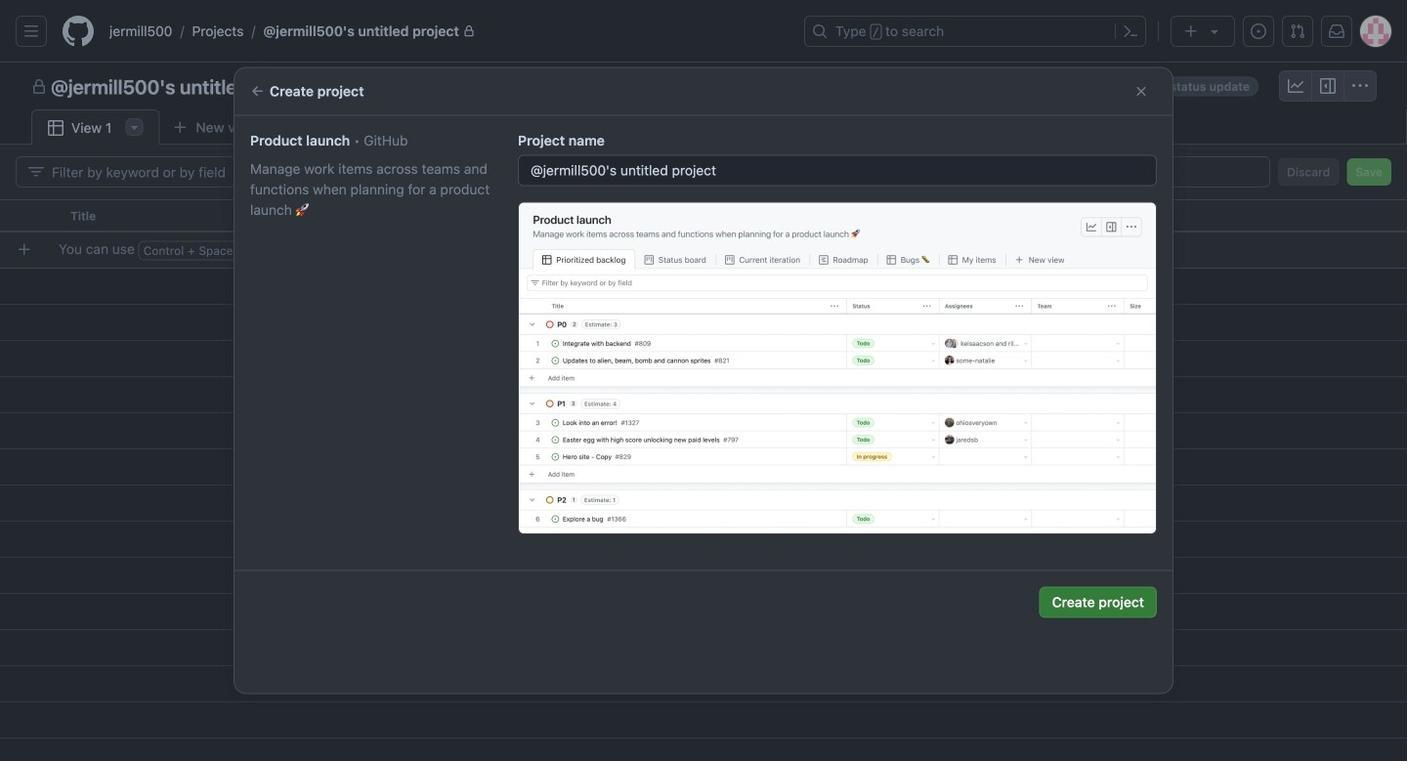 Task type: describe. For each thing, give the bounding box(es) containing it.
row down view filters "region"
[[0, 199, 1407, 233]]

row down title column options icon
[[8, 232, 1407, 268]]

view filters region
[[16, 156, 1392, 188]]

project navigation
[[0, 63, 1407, 109]]

back image
[[250, 84, 266, 99]]

plus image
[[1183, 23, 1199, 39]]

assignees column options image
[[856, 208, 872, 224]]

preview screenshot for template product launch image
[[518, 202, 1157, 535]]

view options for view 1 image
[[126, 119, 142, 135]]



Task type: vqa. For each thing, say whether or not it's contained in the screenshot.
django-auditlog link associated with hramezani
no



Task type: locate. For each thing, give the bounding box(es) containing it.
grid
[[0, 199, 1407, 761]]

git pull request image
[[1290, 23, 1306, 39]]

create new item or add existing item image
[[17, 242, 32, 258]]

issue opened image
[[1251, 23, 1267, 39]]

region
[[0, 0, 1407, 761], [235, 115, 1173, 693]]

row
[[0, 199, 1407, 233], [8, 232, 1407, 268]]

Product launch text field
[[519, 156, 1156, 185]]

homepage image
[[63, 16, 94, 47]]

lock image
[[463, 25, 475, 37]]

tab list
[[31, 109, 301, 146]]

dialog
[[235, 68, 1173, 693]]

sc 9kayk9 0 image
[[1288, 78, 1304, 94], [1320, 78, 1336, 94], [1353, 78, 1368, 94], [31, 79, 47, 95], [1134, 84, 1149, 99], [28, 164, 44, 180]]

notifications image
[[1329, 23, 1345, 39]]

title column options image
[[661, 208, 676, 224]]

sc 9kayk9 0 image inside view filters "region"
[[28, 164, 44, 180]]

tab panel
[[0, 145, 1407, 761]]

list
[[102, 16, 793, 47]]

add field image
[[1101, 207, 1117, 223]]

cell
[[0, 199, 59, 233]]

sc 9kayk9 0 image
[[48, 120, 64, 136]]

triangle down image
[[1207, 23, 1223, 39]]

command palette image
[[1123, 23, 1139, 39]]



